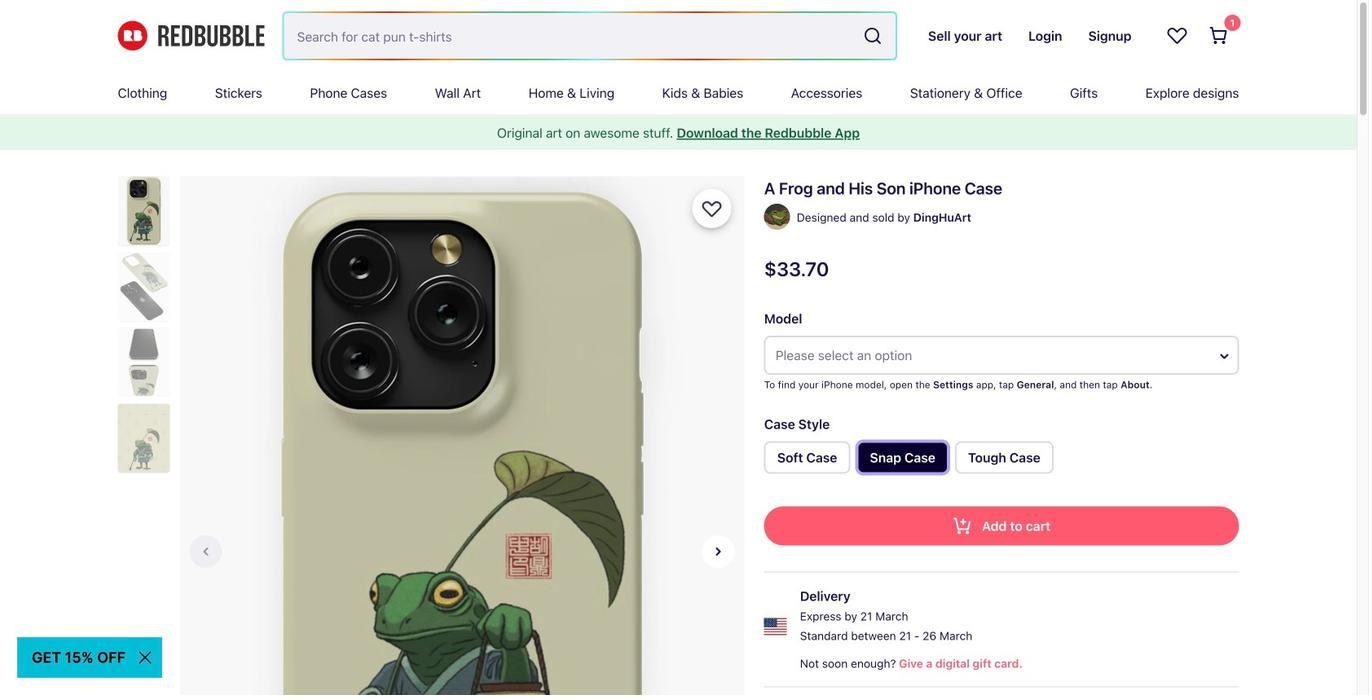 Task type: describe. For each thing, give the bounding box(es) containing it.
none radio inside case style option group
[[857, 441, 949, 474]]

1 menu item from the left
[[118, 72, 167, 114]]

9 menu item from the left
[[1071, 72, 1098, 114]]

10 menu item from the left
[[1146, 72, 1240, 114]]

2 menu item from the left
[[215, 72, 262, 114]]

3 menu item from the left
[[310, 72, 387, 114]]

7 menu item from the left
[[791, 72, 863, 114]]

8 menu item from the left
[[910, 72, 1023, 114]]



Task type: locate. For each thing, give the bounding box(es) containing it.
case style option group
[[765, 441, 1240, 481]]

None field
[[284, 13, 896, 59]]

5 menu item from the left
[[529, 72, 615, 114]]

None radio
[[857, 441, 949, 474]]

Search term search field
[[284, 13, 857, 59]]

menu bar
[[118, 72, 1240, 114]]

None radio
[[765, 441, 851, 474], [955, 441, 1054, 474], [765, 441, 851, 474], [955, 441, 1054, 474]]

6 menu item from the left
[[662, 72, 744, 114]]

4 menu item from the left
[[435, 72, 481, 114]]

flag of us image
[[765, 616, 787, 638]]

menu item
[[118, 72, 167, 114], [215, 72, 262, 114], [310, 72, 387, 114], [435, 72, 481, 114], [529, 72, 615, 114], [662, 72, 744, 114], [791, 72, 863, 114], [910, 72, 1023, 114], [1071, 72, 1098, 114], [1146, 72, 1240, 114]]



Task type: vqa. For each thing, say whether or not it's contained in the screenshot.
ninth MENU ITEM from the right
yes



